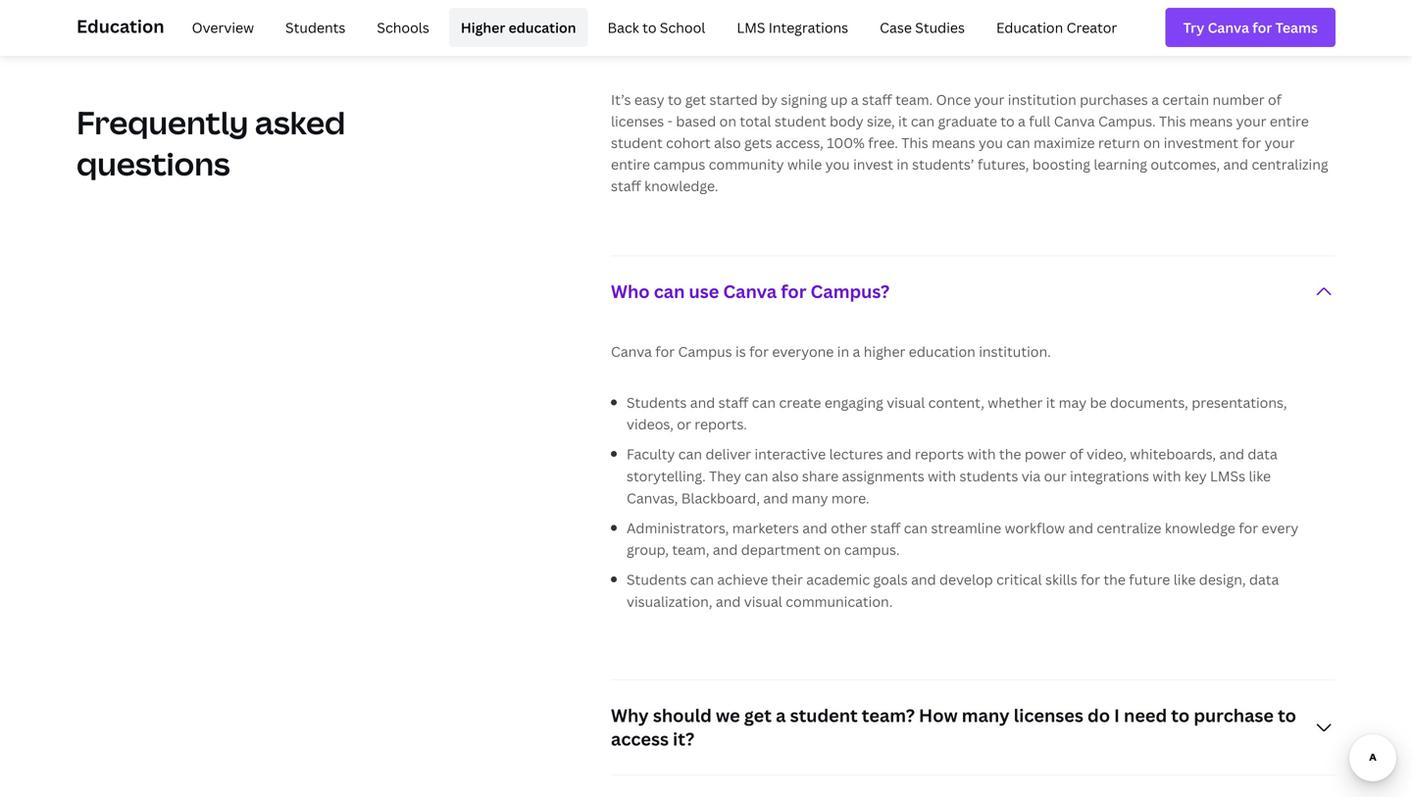 Task type: describe. For each thing, give the bounding box(es) containing it.
to up -
[[668, 90, 682, 109]]

based
[[676, 112, 716, 130]]

outcomes,
[[1151, 155, 1220, 173]]

it?
[[673, 727, 694, 751]]

collaborate
[[787, 19, 862, 38]]

canva down who
[[611, 342, 652, 361]]

creator
[[1067, 18, 1117, 37]]

knowledge.
[[644, 176, 718, 195]]

education for education
[[76, 14, 164, 38]]

to left full
[[1001, 112, 1015, 130]]

seamlessly
[[866, 19, 938, 38]]

futures,
[[978, 155, 1029, 173]]

education creator link
[[985, 8, 1129, 47]]

to right need
[[1171, 704, 1190, 728]]

the inside faculty can deliver interactive lectures and reports with the power of video, whiteboards, and data storytelling. they can also share assignments with students via our integrations with key lmss like canvas, blackboard, and many more.
[[999, 445, 1021, 463]]

interactive
[[755, 445, 826, 463]]

canva inside canva for campus empowers students, teaching staff, plus campus administrators and marketers to communicate visually and collaborate seamlessly with canva's suite of tools.
[[611, 0, 652, 17]]

a left certain at the right top
[[1151, 90, 1159, 109]]

and up lmss
[[1219, 445, 1244, 463]]

faculty can deliver interactive lectures and reports with the power of video, whiteboards, and data storytelling. they can also share assignments with students via our integrations with key lmss like canvas, blackboard, and many more.
[[627, 445, 1278, 507]]

and inside 'students and staff can create engaging visual content, whether it may be documents, presentations, videos, or reports.'
[[690, 393, 715, 412]]

can down or
[[678, 445, 702, 463]]

and down empowers at the right top
[[758, 19, 783, 38]]

it inside it's easy to get started by signing up a staff team. once your institution purchases a certain number of licenses - based on total student body size, it can graduate to a full canva campus. this means your entire student cohort also gets access, 100% free. this means you can maximize return on investment for your entire campus community while you invest in students' futures, boosting learning outcomes, and centralizing staff knowledge.
[[898, 112, 908, 130]]

can inside students can achieve their academic goals and develop critical skills for the future like design, data visualization, and visual communication.
[[690, 570, 714, 589]]

and left other
[[802, 519, 827, 537]]

get for a
[[744, 704, 772, 728]]

1 horizontal spatial you
[[979, 133, 1003, 152]]

1 vertical spatial student
[[611, 133, 663, 152]]

cohort
[[666, 133, 711, 152]]

campus.
[[844, 541, 900, 559]]

presentations,
[[1192, 393, 1287, 412]]

investment
[[1164, 133, 1239, 152]]

gets
[[744, 133, 772, 152]]

and right the administrators
[[1157, 0, 1182, 17]]

power
[[1025, 445, 1066, 463]]

more.
[[831, 489, 869, 507]]

integrations
[[1070, 467, 1149, 485]]

team.
[[895, 90, 933, 109]]

get for started
[[685, 90, 706, 109]]

canva's
[[973, 19, 1024, 38]]

staff up the "size,"
[[862, 90, 892, 109]]

a left higher
[[853, 342, 860, 361]]

frequently
[[76, 101, 248, 144]]

knowledge
[[1165, 519, 1235, 537]]

use
[[689, 279, 719, 303]]

empowers
[[736, 0, 805, 17]]

by
[[761, 90, 778, 109]]

share
[[802, 467, 839, 485]]

via
[[1022, 467, 1041, 485]]

can right they
[[745, 467, 768, 485]]

0 vertical spatial this
[[1159, 112, 1186, 130]]

of inside canva for campus empowers students, teaching staff, plus campus administrators and marketers to communicate visually and collaborate seamlessly with canva's suite of tools.
[[1063, 19, 1077, 38]]

community
[[709, 155, 784, 173]]

and up assignments
[[886, 445, 912, 463]]

to right purchase
[[1278, 704, 1296, 728]]

administrators
[[1056, 0, 1154, 17]]

full
[[1029, 112, 1051, 130]]

boosting
[[1032, 155, 1090, 173]]

of inside faculty can deliver interactive lectures and reports with the power of video, whiteboards, and data storytelling. they can also share assignments with students via our integrations with key lmss like canvas, blackboard, and many more.
[[1070, 445, 1083, 463]]

need
[[1124, 704, 1167, 728]]

staff left knowledge.
[[611, 176, 641, 195]]

schools link
[[365, 8, 441, 47]]

communicate
[[611, 19, 702, 38]]

purchase
[[1194, 704, 1274, 728]]

back to school link
[[596, 8, 717, 47]]

integrations
[[769, 18, 848, 37]]

body
[[830, 112, 864, 130]]

every
[[1262, 519, 1299, 537]]

storytelling.
[[627, 467, 706, 485]]

staff inside administrators, marketers and other staff can streamline workflow and centralize knowledge for every group, team, and department on campus.
[[871, 519, 901, 537]]

for inside dropdown button
[[781, 279, 807, 303]]

back to school
[[608, 18, 705, 37]]

canva inside dropdown button
[[723, 279, 777, 303]]

like inside students can achieve their academic goals and develop critical skills for the future like design, data visualization, and visual communication.
[[1174, 570, 1196, 589]]

school
[[660, 18, 705, 37]]

like inside faculty can deliver interactive lectures and reports with the power of video, whiteboards, and data storytelling. they can also share assignments with students via our integrations with key lmss like canvas, blackboard, and many more.
[[1249, 467, 1271, 485]]

who can use canva for campus?
[[611, 279, 890, 303]]

whether
[[988, 393, 1043, 412]]

suite
[[1027, 19, 1060, 38]]

campus inside it's easy to get started by signing up a staff team. once your institution purchases a certain number of licenses - based on total student body size, it can graduate to a full canva campus. this means your entire student cohort also gets access, 100% free. this means you can maximize return on investment for your entire campus community while you invest in students' futures, boosting learning outcomes, and centralizing staff knowledge.
[[653, 155, 705, 173]]

100%
[[827, 133, 865, 152]]

lmss
[[1210, 467, 1246, 485]]

lms
[[737, 18, 765, 37]]

everyone
[[772, 342, 834, 361]]

a right up at top
[[851, 90, 859, 109]]

or
[[677, 415, 691, 434]]

with down reports at the bottom of the page
[[928, 467, 956, 485]]

maximize
[[1034, 133, 1095, 152]]

studies
[[915, 18, 965, 37]]

goals
[[873, 570, 908, 589]]

back
[[608, 18, 639, 37]]

1 horizontal spatial education
[[909, 342, 976, 361]]

education for education creator
[[996, 18, 1063, 37]]

visual inside students can achieve their academic goals and develop critical skills for the future like design, data visualization, and visual communication.
[[744, 592, 782, 611]]

can down "team."
[[911, 112, 935, 130]]

canva inside it's easy to get started by signing up a staff team. once your institution purchases a certain number of licenses - based on total student body size, it can graduate to a full canva campus. this means your entire student cohort also gets access, 100% free. this means you can maximize return on investment for your entire campus community while you invest in students' futures, boosting learning outcomes, and centralizing staff knowledge.
[[1054, 112, 1095, 130]]

canva for campus is for everyone in a higher education institution.
[[611, 342, 1051, 361]]

and inside it's easy to get started by signing up a staff team. once your institution purchases a certain number of licenses - based on total student body size, it can graduate to a full canva campus. this means your entire student cohort also gets access, 100% free. this means you can maximize return on investment for your entire campus community while you invest in students' futures, boosting learning outcomes, and centralizing staff knowledge.
[[1223, 155, 1248, 173]]

can inside 'students and staff can create engaging visual content, whether it may be documents, presentations, videos, or reports.'
[[752, 393, 776, 412]]

campus inside canva for campus empowers students, teaching staff, plus campus administrators and marketers to communicate visually and collaborate seamlessly with canva's suite of tools.
[[1001, 0, 1053, 17]]

can inside dropdown button
[[654, 279, 685, 303]]

department
[[741, 541, 821, 559]]

data inside faculty can deliver interactive lectures and reports with the power of video, whiteboards, and data storytelling. they can also share assignments with students via our integrations with key lmss like canvas, blackboard, and many more.
[[1248, 445, 1278, 463]]

a left full
[[1018, 112, 1026, 130]]

students'
[[912, 155, 974, 173]]

who can use canva for campus? button
[[611, 256, 1336, 327]]

on inside administrators, marketers and other staff can streamline workflow and centralize knowledge for every group, team, and department on campus.
[[824, 541, 841, 559]]

reports
[[915, 445, 964, 463]]

total
[[740, 112, 771, 130]]

1 vertical spatial means
[[932, 133, 975, 152]]

may
[[1059, 393, 1087, 412]]

key
[[1185, 467, 1207, 485]]

access
[[611, 727, 669, 751]]

invest
[[853, 155, 893, 173]]

students,
[[808, 0, 870, 17]]

and right workflow at the right
[[1068, 519, 1093, 537]]

we
[[716, 704, 740, 728]]



Task type: vqa. For each thing, say whether or not it's contained in the screenshot.
Show pages image
no



Task type: locate. For each thing, give the bounding box(es) containing it.
and
[[1157, 0, 1182, 17], [758, 19, 783, 38], [1223, 155, 1248, 173], [690, 393, 715, 412], [886, 445, 912, 463], [1219, 445, 1244, 463], [763, 489, 788, 507], [802, 519, 827, 537], [1068, 519, 1093, 537], [713, 541, 738, 559], [911, 570, 936, 589], [716, 592, 741, 611]]

on right return
[[1143, 133, 1160, 152]]

canva up back
[[611, 0, 652, 17]]

schools
[[377, 18, 429, 37]]

many right how
[[962, 704, 1010, 728]]

data inside students can achieve their academic goals and develop critical skills for the future like design, data visualization, and visual communication.
[[1249, 570, 1279, 589]]

1 horizontal spatial the
[[1104, 570, 1126, 589]]

education right higher at the left top of page
[[509, 18, 576, 37]]

0 horizontal spatial campus
[[653, 155, 705, 173]]

student inside why should we get a student team? how many licenses do i need to purchase to access it?
[[790, 704, 858, 728]]

education up content,
[[909, 342, 976, 361]]

of inside it's easy to get started by signing up a staff team. once your institution purchases a certain number of licenses - based on total student body size, it can graduate to a full canva campus. this means your entire student cohort also gets access, 100% free. this means you can maximize return on investment for your entire campus community while you invest in students' futures, boosting learning outcomes, and centralizing staff knowledge.
[[1268, 90, 1282, 109]]

can left create
[[752, 393, 776, 412]]

student down easy
[[611, 133, 663, 152]]

licenses inside why should we get a student team? how many licenses do i need to purchase to access it?
[[1014, 704, 1083, 728]]

achieve
[[717, 570, 768, 589]]

how
[[919, 704, 958, 728]]

in down free.
[[897, 155, 909, 173]]

on down started
[[719, 112, 737, 130]]

-
[[668, 112, 673, 130]]

students for students can achieve their academic goals and develop critical skills for the future like design, data visualization, and visual communication.
[[627, 570, 687, 589]]

1 vertical spatial marketers
[[732, 519, 799, 537]]

education
[[76, 14, 164, 38], [996, 18, 1063, 37]]

0 vertical spatial entire
[[1270, 112, 1309, 130]]

graduate
[[938, 112, 997, 130]]

in
[[897, 155, 909, 173], [837, 342, 849, 361]]

menu bar inside education element
[[172, 8, 1129, 47]]

this
[[1159, 112, 1186, 130], [901, 133, 928, 152]]

get inside why should we get a student team? how many licenses do i need to purchase to access it?
[[744, 704, 772, 728]]

1 horizontal spatial education
[[996, 18, 1063, 37]]

your up centralizing
[[1265, 133, 1295, 152]]

0 horizontal spatial it
[[898, 112, 908, 130]]

many inside faculty can deliver interactive lectures and reports with the power of video, whiteboards, and data storytelling. they can also share assignments with students via our integrations with key lmss like canvas, blackboard, and many more.
[[792, 489, 828, 507]]

it right the "size,"
[[898, 112, 908, 130]]

entire up centralizing
[[1270, 112, 1309, 130]]

students left schools
[[285, 18, 346, 37]]

0 vertical spatial campus
[[678, 0, 732, 17]]

on down other
[[824, 541, 841, 559]]

the up the "students" on the bottom right of page
[[999, 445, 1021, 463]]

1 vertical spatial students
[[627, 393, 687, 412]]

canva up maximize
[[1054, 112, 1095, 130]]

0 vertical spatial your
[[974, 90, 1005, 109]]

reports.
[[695, 415, 747, 434]]

for right is
[[749, 342, 769, 361]]

other
[[831, 519, 867, 537]]

0 horizontal spatial this
[[901, 133, 928, 152]]

0 horizontal spatial many
[[792, 489, 828, 507]]

0 vertical spatial of
[[1063, 19, 1077, 38]]

the left future
[[1104, 570, 1126, 589]]

you
[[979, 133, 1003, 152], [825, 155, 850, 173]]

1 horizontal spatial on
[[824, 541, 841, 559]]

whiteboards,
[[1130, 445, 1216, 463]]

visual inside 'students and staff can create engaging visual content, whether it may be documents, presentations, videos, or reports.'
[[887, 393, 925, 412]]

students for students
[[285, 18, 346, 37]]

communication.
[[786, 592, 893, 611]]

1 horizontal spatial like
[[1249, 467, 1271, 485]]

purchases
[[1080, 90, 1148, 109]]

staff inside 'students and staff can create engaging visual content, whether it may be documents, presentations, videos, or reports.'
[[718, 393, 749, 412]]

who
[[611, 279, 650, 303]]

your up graduate
[[974, 90, 1005, 109]]

up
[[830, 90, 848, 109]]

1 horizontal spatial marketers
[[1185, 0, 1252, 17]]

0 horizontal spatial also
[[714, 133, 741, 152]]

plus
[[970, 0, 998, 17]]

0 horizontal spatial education
[[76, 14, 164, 38]]

also
[[714, 133, 741, 152], [772, 467, 799, 485]]

0 horizontal spatial in
[[837, 342, 849, 361]]

students can achieve their academic goals and develop critical skills for the future like design, data visualization, and visual communication.
[[627, 570, 1279, 611]]

academic
[[806, 570, 870, 589]]

of left video,
[[1070, 445, 1083, 463]]

entire up knowledge.
[[611, 155, 650, 173]]

student up access, in the right top of the page
[[775, 112, 826, 130]]

staff up reports.
[[718, 393, 749, 412]]

1 campus from the top
[[678, 0, 732, 17]]

canva for campus empowers students, teaching staff, plus campus administrators and marketers to communicate visually and collaborate seamlessly with canva's suite of tools.
[[611, 0, 1270, 38]]

1 vertical spatial licenses
[[1014, 704, 1083, 728]]

0 horizontal spatial like
[[1174, 570, 1196, 589]]

licenses inside it's easy to get started by signing up a staff team. once your institution purchases a certain number of licenses - based on total student body size, it can graduate to a full canva campus. this means your entire student cohort also gets access, 100% free. this means you can maximize return on investment for your entire campus community while you invest in students' futures, boosting learning outcomes, and centralizing staff knowledge.
[[611, 112, 664, 130]]

data down presentations,
[[1248, 445, 1278, 463]]

1 vertical spatial it
[[1046, 393, 1055, 412]]

future
[[1129, 570, 1170, 589]]

i
[[1114, 704, 1120, 728]]

0 vertical spatial campus
[[1001, 0, 1053, 17]]

0 vertical spatial licenses
[[611, 112, 664, 130]]

campus left is
[[678, 342, 732, 361]]

0 horizontal spatial visual
[[744, 592, 782, 611]]

1 vertical spatial entire
[[611, 155, 650, 173]]

on
[[719, 112, 737, 130], [1143, 133, 1160, 152], [824, 541, 841, 559]]

for up centralizing
[[1242, 133, 1261, 152]]

it inside 'students and staff can create engaging visual content, whether it may be documents, presentations, videos, or reports.'
[[1046, 393, 1055, 412]]

higher
[[864, 342, 906, 361]]

case
[[880, 18, 912, 37]]

and down interactive
[[763, 489, 788, 507]]

2 campus from the top
[[678, 342, 732, 361]]

and up achieve
[[713, 541, 738, 559]]

with inside canva for campus empowers students, teaching staff, plus campus administrators and marketers to communicate visually and collaborate seamlessly with canva's suite of tools.
[[941, 19, 970, 38]]

licenses left do
[[1014, 704, 1083, 728]]

the inside students can achieve their academic goals and develop critical skills for the future like design, data visualization, and visual communication.
[[1104, 570, 1126, 589]]

questions
[[76, 142, 230, 185]]

licenses
[[611, 112, 664, 130], [1014, 704, 1083, 728]]

education creator
[[996, 18, 1117, 37]]

0 horizontal spatial entire
[[611, 155, 650, 173]]

get right we
[[744, 704, 772, 728]]

2 vertical spatial student
[[790, 704, 858, 728]]

asked
[[255, 101, 345, 144]]

higher education link
[[449, 8, 588, 47]]

menu bar
[[172, 8, 1129, 47]]

for up videos,
[[655, 342, 675, 361]]

marketers inside canva for campus empowers students, teaching staff, plus campus administrators and marketers to communicate visually and collaborate seamlessly with canva's suite of tools.
[[1185, 0, 1252, 17]]

to up number
[[1256, 0, 1270, 17]]

lms integrations link
[[725, 8, 860, 47]]

1 vertical spatial like
[[1174, 570, 1196, 589]]

to inside canva for campus empowers students, teaching staff, plus campus administrators and marketers to communicate visually and collaborate seamlessly with canva's suite of tools.
[[1256, 0, 1270, 17]]

0 horizontal spatial the
[[999, 445, 1021, 463]]

case studies link
[[868, 8, 977, 47]]

institution
[[1008, 90, 1077, 109]]

0 vertical spatial education
[[509, 18, 576, 37]]

0 vertical spatial data
[[1248, 445, 1278, 463]]

many inside why should we get a student team? how many licenses do i need to purchase to access it?
[[962, 704, 1010, 728]]

also down interactive
[[772, 467, 799, 485]]

1 horizontal spatial means
[[1189, 112, 1233, 130]]

marketers up the 'department'
[[732, 519, 799, 537]]

students for students and staff can create engaging visual content, whether it may be documents, presentations, videos, or reports.
[[627, 393, 687, 412]]

students up visualization,
[[627, 570, 687, 589]]

in right the everyone
[[837, 342, 849, 361]]

campus inside canva for campus empowers students, teaching staff, plus campus administrators and marketers to communicate visually and collaborate seamlessly with canva's suite of tools.
[[678, 0, 732, 17]]

1 vertical spatial data
[[1249, 570, 1279, 589]]

students inside 'students and staff can create engaging visual content, whether it may be documents, presentations, videos, or reports.'
[[627, 393, 687, 412]]

campus
[[1001, 0, 1053, 17], [653, 155, 705, 173]]

0 horizontal spatial licenses
[[611, 112, 664, 130]]

it
[[898, 112, 908, 130], [1046, 393, 1055, 412]]

means up students'
[[932, 133, 975, 152]]

students link
[[274, 8, 357, 47]]

deliver
[[706, 445, 751, 463]]

1 horizontal spatial also
[[772, 467, 799, 485]]

1 vertical spatial this
[[901, 133, 928, 152]]

0 vertical spatial also
[[714, 133, 741, 152]]

0 horizontal spatial on
[[719, 112, 737, 130]]

staff up campus.
[[871, 519, 901, 537]]

for left campus?
[[781, 279, 807, 303]]

overview
[[192, 18, 254, 37]]

0 horizontal spatial get
[[685, 90, 706, 109]]

their
[[772, 570, 803, 589]]

get inside it's easy to get started by signing up a staff team. once your institution purchases a certain number of licenses - based on total student body size, it can graduate to a full canva campus. this means your entire student cohort also gets access, 100% free. this means you can maximize return on investment for your entire campus community while you invest in students' futures, boosting learning outcomes, and centralizing staff knowledge.
[[685, 90, 706, 109]]

1 vertical spatial your
[[1236, 112, 1267, 130]]

access,
[[776, 133, 824, 152]]

1 vertical spatial you
[[825, 155, 850, 173]]

0 horizontal spatial education
[[509, 18, 576, 37]]

this down certain at the right top
[[1159, 112, 1186, 130]]

for inside canva for campus empowers students, teaching staff, plus campus administrators and marketers to communicate visually and collaborate seamlessly with canva's suite of tools.
[[655, 0, 675, 17]]

1 vertical spatial education
[[909, 342, 976, 361]]

1 horizontal spatial campus
[[1001, 0, 1053, 17]]

1 vertical spatial the
[[1104, 570, 1126, 589]]

0 vertical spatial like
[[1249, 467, 1271, 485]]

you up futures,
[[979, 133, 1003, 152]]

visually
[[705, 19, 755, 38]]

1 vertical spatial of
[[1268, 90, 1282, 109]]

1 vertical spatial many
[[962, 704, 1010, 728]]

1 horizontal spatial get
[[744, 704, 772, 728]]

marketers up number
[[1185, 0, 1252, 17]]

1 vertical spatial visual
[[744, 592, 782, 611]]

2 vertical spatial your
[[1265, 133, 1295, 152]]

1 horizontal spatial this
[[1159, 112, 1186, 130]]

video,
[[1087, 445, 1127, 463]]

canvas,
[[627, 489, 678, 507]]

can up futures,
[[1006, 133, 1030, 152]]

for right skills
[[1081, 570, 1100, 589]]

1 horizontal spatial it
[[1046, 393, 1055, 412]]

you down 100%
[[825, 155, 850, 173]]

like right lmss
[[1249, 467, 1271, 485]]

in inside it's easy to get started by signing up a staff team. once your institution purchases a certain number of licenses - based on total student body size, it can graduate to a full canva campus. this means your entire student cohort also gets access, 100% free. this means you can maximize return on investment for your entire campus community while you invest in students' futures, boosting learning outcomes, and centralizing staff knowledge.
[[897, 155, 909, 173]]

team?
[[862, 704, 915, 728]]

they
[[709, 467, 741, 485]]

1 horizontal spatial licenses
[[1014, 704, 1083, 728]]

0 vertical spatial on
[[719, 112, 737, 130]]

get
[[685, 90, 706, 109], [744, 704, 772, 728]]

campus for is
[[678, 342, 732, 361]]

visual left content,
[[887, 393, 925, 412]]

means up 'investment'
[[1189, 112, 1233, 130]]

and right "goals"
[[911, 570, 936, 589]]

2 horizontal spatial on
[[1143, 133, 1160, 152]]

and up reports.
[[690, 393, 715, 412]]

faculty
[[627, 445, 675, 463]]

0 vertical spatial student
[[775, 112, 826, 130]]

campus up knowledge.
[[653, 155, 705, 173]]

0 vertical spatial you
[[979, 133, 1003, 152]]

with down whiteboards,
[[1153, 467, 1181, 485]]

why
[[611, 704, 649, 728]]

for up back to school
[[655, 0, 675, 17]]

2 vertical spatial of
[[1070, 445, 1083, 463]]

1 vertical spatial also
[[772, 467, 799, 485]]

1 vertical spatial campus
[[653, 155, 705, 173]]

1 vertical spatial campus
[[678, 342, 732, 361]]

students inside education element
[[285, 18, 346, 37]]

also inside faculty can deliver interactive lectures and reports with the power of video, whiteboards, and data storytelling. they can also share assignments with students via our integrations with key lmss like canvas, blackboard, and many more.
[[772, 467, 799, 485]]

for inside students can achieve their academic goals and develop critical skills for the future like design, data visualization, and visual communication.
[[1081, 570, 1100, 589]]

number
[[1213, 90, 1265, 109]]

do
[[1088, 704, 1110, 728]]

this right free.
[[901, 133, 928, 152]]

can inside administrators, marketers and other staff can streamline workflow and centralize knowledge for every group, team, and department on campus.
[[904, 519, 928, 537]]

students up videos,
[[627, 393, 687, 412]]

many down share
[[792, 489, 828, 507]]

1 vertical spatial in
[[837, 342, 849, 361]]

learning
[[1094, 155, 1147, 173]]

canva right use
[[723, 279, 777, 303]]

centralizing
[[1252, 155, 1328, 173]]

0 vertical spatial get
[[685, 90, 706, 109]]

design,
[[1199, 570, 1246, 589]]

means
[[1189, 112, 1233, 130], [932, 133, 975, 152]]

students
[[285, 18, 346, 37], [627, 393, 687, 412], [627, 570, 687, 589]]

marketers inside administrators, marketers and other staff can streamline workflow and centralize knowledge for every group, team, and department on campus.
[[732, 519, 799, 537]]

assignments
[[842, 467, 924, 485]]

0 vertical spatial the
[[999, 445, 1021, 463]]

2 vertical spatial on
[[824, 541, 841, 559]]

team,
[[672, 541, 709, 559]]

campus up suite on the right of the page
[[1001, 0, 1053, 17]]

1 horizontal spatial in
[[897, 155, 909, 173]]

campus.
[[1098, 112, 1156, 130]]

with up the "students" on the bottom right of page
[[967, 445, 996, 463]]

2 vertical spatial students
[[627, 570, 687, 589]]

0 vertical spatial visual
[[887, 393, 925, 412]]

licenses down easy
[[611, 112, 664, 130]]

0 horizontal spatial means
[[932, 133, 975, 152]]

education element
[[76, 0, 1336, 55]]

0 vertical spatial many
[[792, 489, 828, 507]]

for
[[655, 0, 675, 17], [1242, 133, 1261, 152], [781, 279, 807, 303], [655, 342, 675, 361], [749, 342, 769, 361], [1239, 519, 1258, 537], [1081, 570, 1100, 589]]

of right suite on the right of the page
[[1063, 19, 1077, 38]]

blackboard,
[[681, 489, 760, 507]]

1 vertical spatial get
[[744, 704, 772, 728]]

is
[[736, 342, 746, 361]]

size,
[[867, 112, 895, 130]]

campus up school
[[678, 0, 732, 17]]

centralize
[[1097, 519, 1162, 537]]

can left streamline
[[904, 519, 928, 537]]

1 horizontal spatial visual
[[887, 393, 925, 412]]

campus for empowers
[[678, 0, 732, 17]]

your down number
[[1236, 112, 1267, 130]]

for inside it's easy to get started by signing up a staff team. once your institution purchases a certain number of licenses - based on total student body size, it can graduate to a full canva campus. this means your entire student cohort also gets access, 100% free. this means you can maximize return on investment for your entire campus community while you invest in students' futures, boosting learning outcomes, and centralizing staff knowledge.
[[1242, 133, 1261, 152]]

a right we
[[776, 704, 786, 728]]

1 horizontal spatial entire
[[1270, 112, 1309, 130]]

can down team,
[[690, 570, 714, 589]]

it left may on the right of the page
[[1046, 393, 1055, 412]]

and down achieve
[[716, 592, 741, 611]]

data right design,
[[1249, 570, 1279, 589]]

for inside administrators, marketers and other staff can streamline workflow and centralize knowledge for every group, team, and department on campus.
[[1239, 519, 1258, 537]]

can left use
[[654, 279, 685, 303]]

get up based
[[685, 90, 706, 109]]

students inside students can achieve their academic goals and develop critical skills for the future like design, data visualization, and visual communication.
[[627, 570, 687, 589]]

be
[[1090, 393, 1107, 412]]

0 horizontal spatial you
[[825, 155, 850, 173]]

student left team?
[[790, 704, 858, 728]]

to right back
[[642, 18, 657, 37]]

0 vertical spatial it
[[898, 112, 908, 130]]

higher
[[461, 18, 505, 37]]

lms integrations
[[737, 18, 848, 37]]

0 vertical spatial in
[[897, 155, 909, 173]]

0 vertical spatial means
[[1189, 112, 1233, 130]]

develop
[[939, 570, 993, 589]]

visual down achieve
[[744, 592, 782, 611]]

0 horizontal spatial marketers
[[732, 519, 799, 537]]

with down staff,
[[941, 19, 970, 38]]

critical
[[996, 570, 1042, 589]]

a inside why should we get a student team? how many licenses do i need to purchase to access it?
[[776, 704, 786, 728]]

also inside it's easy to get started by signing up a staff team. once your institution purchases a certain number of licenses - based on total student body size, it can graduate to a full canva campus. this means your entire student cohort also gets access, 100% free. this means you can maximize return on investment for your entire campus community while you invest in students' futures, boosting learning outcomes, and centralizing staff knowledge.
[[714, 133, 741, 152]]

documents,
[[1110, 393, 1188, 412]]

staff,
[[934, 0, 966, 17]]

of right number
[[1268, 90, 1282, 109]]

and down 'investment'
[[1223, 155, 1248, 173]]

teaching
[[873, 0, 930, 17]]

students
[[960, 467, 1018, 485]]

to inside education element
[[642, 18, 657, 37]]

administrators,
[[627, 519, 729, 537]]

1 vertical spatial on
[[1143, 133, 1160, 152]]

like right future
[[1174, 570, 1196, 589]]

0 vertical spatial marketers
[[1185, 0, 1252, 17]]

streamline
[[931, 519, 1001, 537]]

0 vertical spatial students
[[285, 18, 346, 37]]

also up community at the right top of page
[[714, 133, 741, 152]]

menu bar containing overview
[[172, 8, 1129, 47]]

it's
[[611, 90, 631, 109]]

1 horizontal spatial many
[[962, 704, 1010, 728]]



